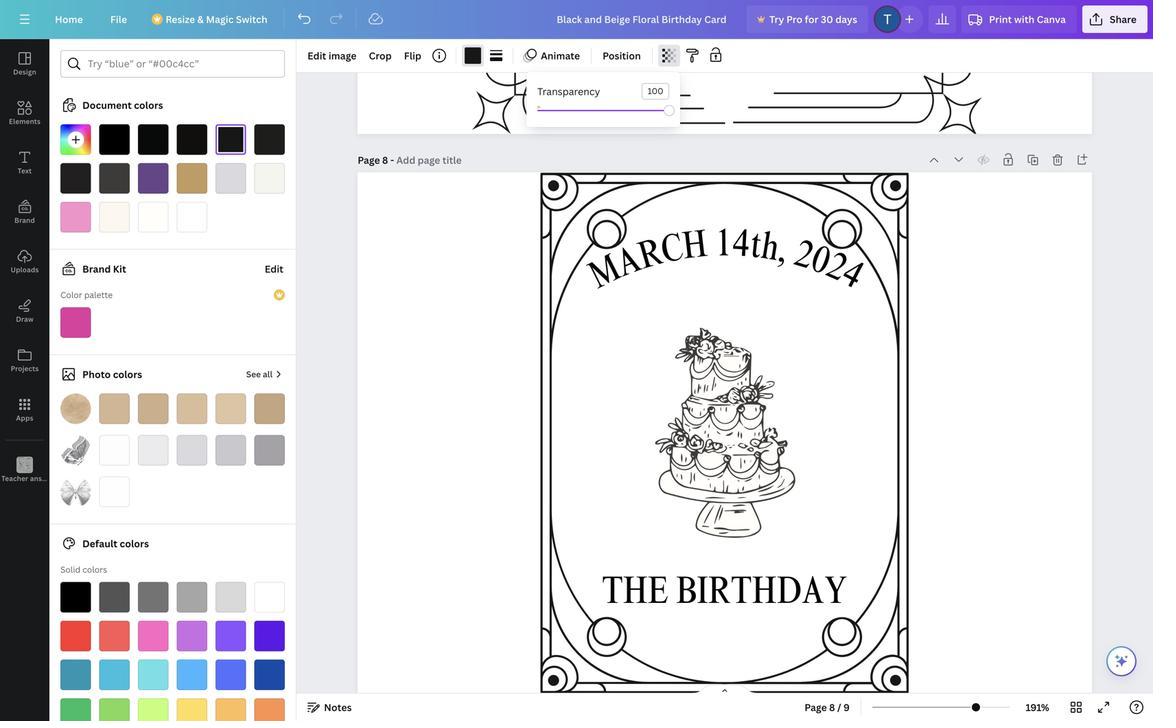 Task type: describe. For each thing, give the bounding box(es) containing it.
#1d1d1b image
[[254, 124, 285, 155]]

image
[[329, 49, 357, 62]]

design button
[[0, 39, 49, 89]]

#100f0d image
[[177, 124, 207, 155]]

#080909 image
[[138, 124, 169, 155]]

main menu bar
[[0, 0, 1154, 39]]

see
[[246, 368, 261, 380]]

gray #a6a6a6 image
[[177, 582, 207, 613]]

crop
[[369, 49, 392, 62]]

photo
[[82, 368, 111, 381]]

light gray #d9d9d9 image
[[216, 582, 246, 613]]

transparency
[[538, 85, 601, 98]]

edit for edit image
[[308, 49, 326, 62]]

colors for solid colors
[[83, 564, 107, 575]]

try pro for 30 days
[[770, 13, 858, 26]]

with
[[1015, 13, 1035, 26]]

#fdfdfd image
[[99, 435, 130, 466]]

/
[[838, 701, 842, 714]]

show pages image
[[692, 684, 758, 695]]

royal blue #5271ff image
[[216, 660, 246, 690]]

document
[[82, 99, 132, 112]]

text
[[18, 166, 32, 175]]

#231f20 image
[[60, 163, 91, 194]]

Design title text field
[[546, 5, 742, 33]]

#100f0d image
[[177, 124, 207, 155]]

try pro for 30 days button
[[747, 5, 869, 33]]

birthday
[[677, 576, 848, 614]]

kit
[[113, 262, 126, 275]]

file
[[110, 13, 127, 26]]

30
[[821, 13, 834, 26]]

flip
[[404, 49, 422, 62]]

bright red #ff3131 image
[[60, 621, 91, 651]]

edit for edit
[[265, 262, 284, 275]]

projects button
[[0, 336, 49, 385]]

violet #5e17eb image
[[254, 621, 285, 651]]

peach #ffbd59 image
[[216, 698, 246, 721]]

projects
[[11, 364, 39, 373]]

teacher answer keys
[[1, 474, 71, 483]]

all
[[263, 368, 273, 380]]

home link
[[44, 5, 94, 33]]

draw
[[16, 315, 34, 324]]

#fffefb image
[[138, 202, 169, 232]]

page 8 / 9 button
[[800, 696, 856, 718]]

crop button
[[364, 45, 397, 67]]

edit button
[[263, 255, 285, 283]]

aqua blue #0cc0df image
[[99, 660, 130, 690]]

page 8 / 9
[[805, 701, 850, 714]]

color palette
[[60, 289, 113, 300]]

violet #5e17eb image
[[254, 621, 285, 651]]

dark gray #545454 image
[[99, 582, 130, 613]]

#ebeaed image
[[138, 435, 169, 466]]

Transparency text field
[[643, 84, 669, 99]]

default
[[82, 537, 118, 550]]

pro
[[787, 13, 803, 26]]

palette
[[84, 289, 113, 300]]

elements
[[9, 117, 41, 126]]

#ffffff image
[[177, 202, 207, 232]]

#c19b5e image
[[177, 163, 207, 194]]

resize & magic switch
[[166, 13, 268, 26]]

resize & magic switch button
[[144, 5, 279, 33]]

notes
[[324, 701, 352, 714]]

#f5f5ef image
[[254, 163, 285, 194]]

switch
[[236, 13, 268, 26]]

-
[[391, 153, 394, 167]]

animate
[[541, 49, 580, 62]]

canva assistant image
[[1114, 653, 1130, 670]]

dark gray #545454 image
[[99, 582, 130, 613]]

uploads button
[[0, 237, 49, 286]]

brand button
[[0, 187, 49, 237]]

#dabc9a image
[[177, 394, 207, 424]]

Try "blue" or "#00c4cc" search field
[[88, 51, 276, 77]]

#f5f5ef image
[[254, 163, 285, 194]]

elements button
[[0, 89, 49, 138]]



Task type: locate. For each thing, give the bounding box(es) containing it.
position button
[[598, 45, 647, 67]]

brand for brand
[[14, 216, 35, 225]]

#fef8ee image
[[99, 202, 130, 232], [99, 202, 130, 232]]

colors for document colors
[[134, 99, 163, 112]]

8 left -
[[382, 153, 388, 167]]

solid
[[60, 564, 80, 575]]

for
[[805, 13, 819, 26]]

print with canva
[[990, 13, 1067, 26]]

9
[[844, 701, 850, 714]]

gray #737373 image
[[138, 582, 169, 613], [138, 582, 169, 613]]

bright red #ff3131 image
[[60, 621, 91, 651]]

design
[[13, 67, 36, 77]]

8 for -
[[382, 153, 388, 167]]

edit inside 'button'
[[265, 262, 284, 275]]

royal blue #5271ff image
[[216, 660, 246, 690]]

lime #c1ff72 image
[[138, 698, 169, 721], [138, 698, 169, 721]]

turquoise blue #5ce1e6 image
[[138, 660, 169, 690]]

try
[[770, 13, 785, 26]]

white #ffffff image
[[254, 582, 285, 613], [254, 582, 285, 613]]

photo colors
[[82, 368, 142, 381]]

#1d1d1b image
[[254, 124, 285, 155]]

#a4a2a8 image
[[254, 435, 285, 466], [254, 435, 285, 466]]

peach #ffbd59 image
[[216, 698, 246, 721]]

add a new color image
[[60, 124, 91, 155], [60, 124, 91, 155]]

#e434a0 image
[[60, 307, 91, 338]]

colors for default colors
[[120, 537, 149, 550]]

the birthday
[[603, 576, 848, 614]]

light blue #38b6ff image
[[177, 660, 207, 690], [177, 660, 207, 690]]

page left / in the bottom of the page
[[805, 701, 827, 714]]

1 horizontal spatial 8
[[830, 701, 836, 714]]

#231f20 image
[[60, 163, 91, 194]]

edit
[[308, 49, 326, 62], [265, 262, 284, 275]]

draw button
[[0, 286, 49, 336]]

flip button
[[399, 45, 427, 67]]

light gray #d9d9d9 image
[[216, 582, 246, 613]]

coral red #ff5757 image
[[99, 621, 130, 651], [99, 621, 130, 651]]

colors for photo colors
[[113, 368, 142, 381]]

1 horizontal spatial page
[[805, 701, 827, 714]]

0 vertical spatial brand
[[14, 216, 35, 225]]

color
[[60, 289, 82, 300]]

0 vertical spatial 8
[[382, 153, 388, 167]]

1 vertical spatial edit
[[265, 262, 284, 275]]

apps
[[16, 413, 33, 423]]

uploads
[[11, 265, 39, 274]]

1 horizontal spatial brand
[[82, 262, 111, 275]]

#c6a47f image
[[254, 394, 285, 424], [254, 394, 285, 424]]

keys
[[56, 474, 71, 483]]

page 8 -
[[358, 153, 397, 167]]

aqua blue #0cc0df image
[[99, 660, 130, 690]]

#68448a image
[[138, 163, 169, 194], [138, 163, 169, 194]]

yellow #ffde59 image
[[177, 698, 207, 721], [177, 698, 207, 721]]

8 left / in the bottom of the page
[[830, 701, 836, 714]]

the
[[603, 576, 669, 614]]

document colors
[[82, 99, 163, 112]]

1 vertical spatial 8
[[830, 701, 836, 714]]

apps button
[[0, 385, 49, 435]]

1 horizontal spatial edit
[[308, 49, 326, 62]]

#ffffff image
[[177, 202, 207, 232]]

edit inside popup button
[[308, 49, 326, 62]]

#080909 image
[[138, 124, 169, 155]]

#dad9dd image
[[216, 163, 246, 194], [216, 163, 246, 194]]

canva
[[1038, 13, 1067, 26]]

0 vertical spatial page
[[358, 153, 380, 167]]

default colors
[[82, 537, 149, 550]]

#c9c8cd image
[[216, 435, 246, 466], [216, 435, 246, 466]]

solid colors
[[60, 564, 107, 575]]

;
[[24, 475, 26, 483]]

magic
[[206, 13, 234, 26]]

#000000 image
[[99, 124, 130, 155], [99, 124, 130, 155]]

page
[[358, 153, 380, 167], [805, 701, 827, 714]]

see all button
[[245, 361, 285, 388]]

brand up uploads button
[[14, 216, 35, 225]]

share
[[1110, 13, 1137, 26]]

green #00bf63 image
[[60, 698, 91, 721], [60, 698, 91, 721]]

colors right default
[[120, 537, 149, 550]]

0 horizontal spatial brand
[[14, 216, 35, 225]]

colors right photo
[[113, 368, 142, 381]]

gray #a6a6a6 image
[[177, 582, 207, 613]]

colors
[[134, 99, 163, 112], [113, 368, 142, 381], [120, 537, 149, 550], [83, 564, 107, 575]]

191% button
[[1016, 696, 1060, 718]]

8 inside button
[[830, 701, 836, 714]]

page inside button
[[805, 701, 827, 714]]

print with canva button
[[962, 5, 1078, 33]]

#dabc9a image
[[177, 394, 207, 424]]

black #000000 image
[[60, 582, 91, 613], [60, 582, 91, 613]]

home
[[55, 13, 83, 26]]

purple #8c52ff image
[[216, 621, 246, 651], [216, 621, 246, 651]]

0 horizontal spatial 8
[[382, 153, 388, 167]]

brand kit
[[82, 262, 126, 275]]

file button
[[99, 5, 138, 33]]

1 vertical spatial brand
[[82, 262, 111, 275]]

Page title text field
[[397, 153, 463, 167]]

1 vertical spatial page
[[805, 701, 827, 714]]

page for page 8 / 9
[[805, 701, 827, 714]]

answer
[[30, 474, 54, 483]]

side panel tab list
[[0, 39, 71, 495]]

#dad9dd image
[[177, 435, 207, 466], [177, 435, 207, 466]]

cobalt blue #004aad image
[[254, 660, 285, 690], [254, 660, 285, 690]]

colors up #080909 icon
[[134, 99, 163, 112]]

8 for /
[[830, 701, 836, 714]]

animate button
[[519, 45, 586, 67]]

days
[[836, 13, 858, 26]]

#f891cb image
[[60, 202, 91, 232]]

&
[[197, 13, 204, 26]]

notes button
[[302, 696, 357, 718]]

#e0c4a3 image
[[216, 394, 246, 424], [216, 394, 246, 424]]

brand inside button
[[14, 216, 35, 225]]

#171717 image
[[465, 47, 481, 64], [465, 47, 481, 64], [216, 124, 246, 155], [216, 124, 246, 155]]

see all
[[246, 368, 273, 380]]

pink #ff66c4 image
[[138, 621, 169, 651], [138, 621, 169, 651]]

#d4b592 image
[[99, 394, 130, 424], [99, 394, 130, 424]]

0 horizontal spatial page
[[358, 153, 380, 167]]

8
[[382, 153, 388, 167], [830, 701, 836, 714]]

#fffefb image
[[138, 202, 169, 232]]

#fefefe image
[[99, 477, 130, 507]]

#fefefe image
[[99, 477, 130, 507]]

edit image button
[[302, 45, 362, 67]]

resize
[[166, 13, 195, 26]]

page for page 8 -
[[358, 153, 380, 167]]

#ebeaed image
[[138, 435, 169, 466]]

0 vertical spatial edit
[[308, 49, 326, 62]]

#ceae89 image
[[138, 394, 169, 424], [138, 394, 169, 424]]

#c19b5e image
[[177, 163, 207, 194]]

brand left kit
[[82, 262, 111, 275]]

colors right solid
[[83, 564, 107, 575]]

position
[[603, 49, 641, 62]]

#3d3b3a image
[[99, 163, 130, 194], [99, 163, 130, 194]]

teacher
[[1, 474, 28, 483]]

text button
[[0, 138, 49, 187]]

orange #ff914d image
[[254, 698, 285, 721], [254, 698, 285, 721]]

turquoise blue #5ce1e6 image
[[138, 660, 169, 690]]

#fdfdfd image
[[99, 435, 130, 466]]

print
[[990, 13, 1013, 26]]

page left -
[[358, 153, 380, 167]]

share button
[[1083, 5, 1148, 33]]

edit image
[[308, 49, 357, 62]]

0 horizontal spatial edit
[[265, 262, 284, 275]]

magenta #cb6ce6 image
[[177, 621, 207, 651], [177, 621, 207, 651]]

191%
[[1026, 701, 1050, 714]]

grass green #7ed957 image
[[99, 698, 130, 721]]

grass green #7ed957 image
[[99, 698, 130, 721]]

brand for brand kit
[[82, 262, 111, 275]]

#f891cb image
[[60, 202, 91, 232]]

brand
[[14, 216, 35, 225], [82, 262, 111, 275]]

#e434a0 image
[[60, 307, 91, 338]]

dark turquoise #0097b2 image
[[60, 660, 91, 690], [60, 660, 91, 690]]



Task type: vqa. For each thing, say whether or not it's contained in the screenshot.
Brand related to Brand Kit
yes



